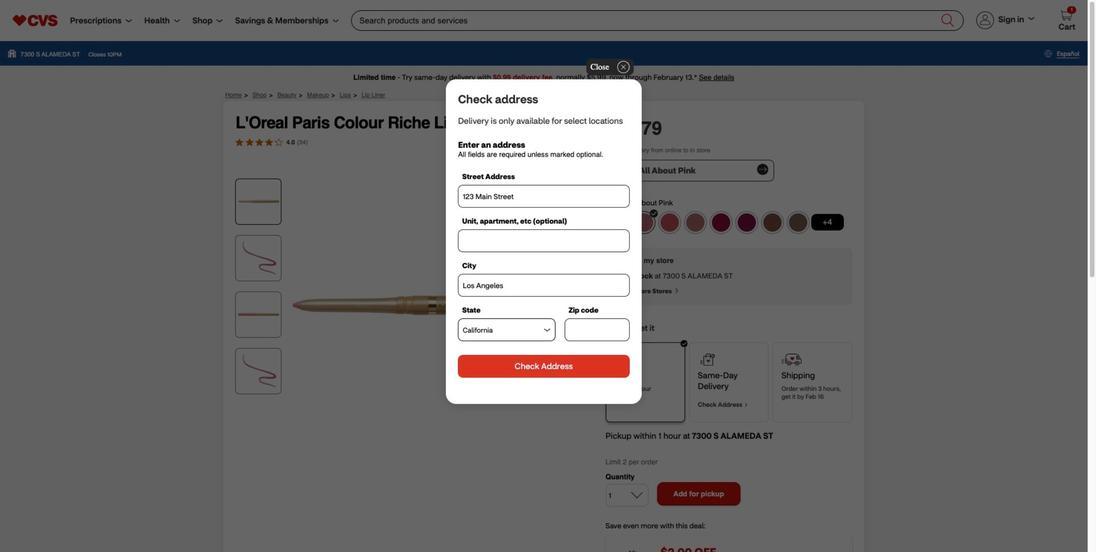 Task type: vqa. For each thing, say whether or not it's contained in the screenshot.
60126
no



Task type: locate. For each thing, give the bounding box(es) containing it.
l'oreal paris colour riche liner, thumbnail image 4 of 4 image
[[238, 351, 279, 392]]

variant color: eternal mauve, 4 of 12:  eternal mauve not selected image
[[684, 211, 707, 234]]

l'oreal paris colour riche liner, thumbnail image 2 of 4 image
[[238, 238, 279, 279]]

price $10.79. element
[[606, 118, 662, 139]]

variant color: nudes for life, 7 of 12:  nudes for life not selected image
[[762, 211, 784, 234]]

City text field
[[458, 274, 630, 297]]

Variant Color: Eternal Mauve, 4 of 12:  Eternal Mauve Not selected   radio
[[684, 211, 707, 234]]

Variant Color: Truly Burgundy, 6 of 12:  Truly Burgundy Not selected   radio
[[736, 211, 758, 234]]

ZIP code text field
[[565, 319, 630, 342]]

Variant Color: All About Pink, 2 of 12:  All About Pink Selected   radio
[[633, 210, 658, 234]]

l'oreal paris colour riche liner, thumbnail image 1 of 4 image
[[238, 181, 279, 222]]

in stock at 7300 s alameda st element
[[614, 271, 844, 281]]

variant color: forever rose, 3 of 12:  forever rose not selected image
[[659, 211, 681, 234]]



Task type: describe. For each thing, give the bounding box(es) containing it.
variant color: au naturale, 1 of 12:  au naturale not selected image
[[607, 211, 630, 234]]

variant color: lasting plum, 5 of 12:  lasting plum not selected image
[[710, 211, 733, 234]]

Variant Color: Lasting Plum, 5 of 12:  Lasting Plum Not selected   radio
[[710, 211, 733, 234]]

Variant Color: Toffee To Be, 8 of 12:  Toffee To Be Not selected   radio
[[787, 211, 810, 234]]

toggle more/less swatches image
[[811, 214, 844, 231]]

Search CVS search field
[[351, 10, 964, 31]]

Variant Color: Nudes For Life, 7 of 12:  Nudes For Life Not selected   radio
[[762, 211, 784, 234]]

Variant Color: Forever Rose, 3 of 12:  Forever Rose Not selected   radio
[[659, 211, 681, 234]]

main navigation
[[58, 14, 339, 27]]

l'oreal paris colour riche liner, thumbnail image 3 of 4 image
[[238, 294, 279, 335]]

Variant Color: Au Naturale, 1 of 12:  Au Naturale Not selected   radio
[[607, 211, 630, 234]]

close modal image
[[587, 59, 634, 75]]

Unit, apartment, etc (optional) text field
[[458, 230, 630, 252]]

variant color: truly burgundy, 6 of 12:  truly burgundy not selected image
[[736, 211, 758, 234]]

Street address text field
[[458, 185, 630, 208]]

variant color: toffee to be, 8 of 12:  toffee to be not selected image
[[787, 211, 810, 234]]



